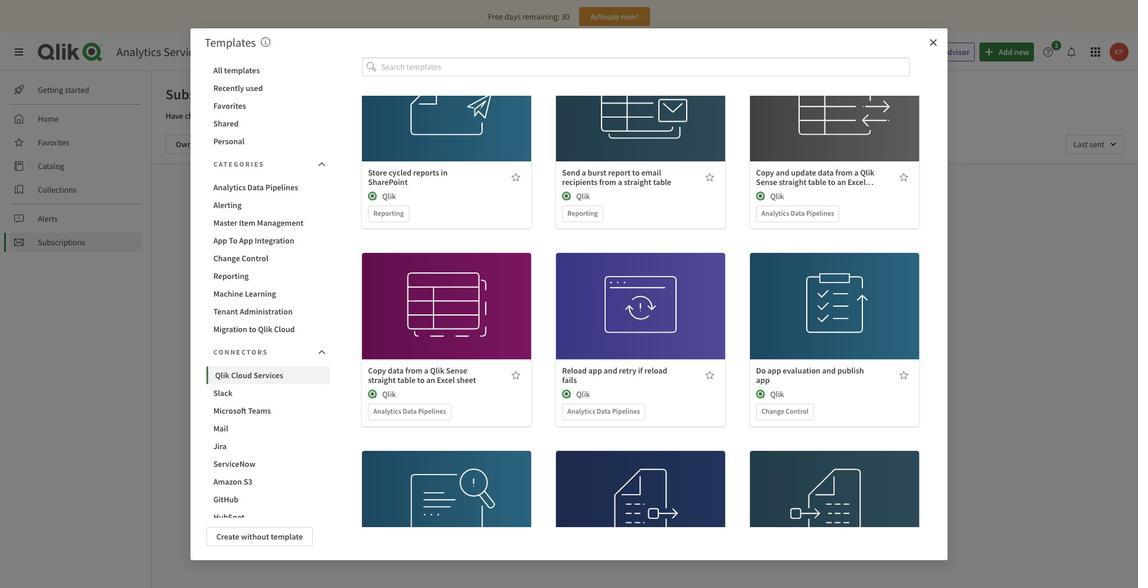 Task type: describe. For each thing, give the bounding box(es) containing it.
use template button for and
[[798, 284, 872, 303]]

close sidebar menu image
[[14, 47, 24, 57]]

subscriptions link
[[9, 233, 142, 252]]

reload
[[644, 366, 667, 376]]

qlik inside copy and update data from a qlik sense straight table to an excel sheet
[[860, 167, 874, 178]]

hubspot button
[[206, 508, 330, 526]]

sense inside copy data from a qlik sense straight table to an excel sheet
[[446, 366, 467, 376]]

master item management
[[213, 217, 304, 228]]

1 vertical spatial control
[[786, 407, 809, 416]]

alerts
[[38, 214, 58, 224]]

connectors button
[[206, 340, 330, 364]]

copy for copy data from a qlik sense straight table to an excel sheet
[[368, 366, 386, 376]]

details for retry
[[629, 314, 653, 325]]

catalog link
[[9, 157, 142, 176]]

burst
[[588, 167, 606, 178]]

integration
[[255, 235, 294, 246]]

Search templates text field
[[381, 57, 910, 76]]

have
[[618, 249, 638, 261]]

analytics data pipelines for copy data from a qlik sense straight table to an excel sheet
[[373, 407, 446, 416]]

use for and
[[811, 288, 824, 299]]

create without template button
[[206, 527, 313, 546]]

all templates button
[[206, 61, 330, 79]]

machine learning
[[213, 288, 276, 299]]

categories button
[[206, 152, 330, 176]]

favorites inside navigation pane element
[[38, 137, 69, 148]]

to
[[229, 235, 237, 246]]

and inside do app evaluation and publish app
[[822, 366, 836, 376]]

github button
[[206, 491, 330, 508]]

item
[[239, 217, 255, 228]]

regular
[[604, 277, 629, 287]]

add to favorites image for copy data from a qlik sense straight table to an excel sheet
[[511, 371, 521, 380]]

activate
[[590, 11, 619, 22]]

details button for in
[[410, 112, 484, 131]]

activate now! link
[[579, 7, 650, 26]]

getting started link
[[9, 80, 142, 99]]

cloud inside "button"
[[274, 324, 295, 335]]

excel inside copy data from a qlik sense straight table to an excel sheet
[[437, 375, 455, 386]]

1 vertical spatial change
[[761, 407, 784, 416]]

you do not have any subscriptions yet subscribe to a chart or sheet to receive it by email on a regular basis. click 'subscribe' on the chart or sheet in the app to get started.
[[567, 249, 732, 299]]

ask insight advisor
[[902, 47, 970, 57]]

a inside copy data from a qlik sense straight table to an excel sheet
[[424, 366, 428, 376]]

1 vertical spatial or
[[645, 265, 652, 276]]

microsoft
[[213, 405, 246, 416]]

amazon
[[213, 476, 242, 487]]

from inside copy and update data from a qlik sense straight table to an excel sheet
[[835, 167, 853, 178]]

into
[[481, 111, 494, 121]]

collections link
[[9, 180, 142, 199]]

slack
[[213, 388, 233, 398]]

charts
[[185, 111, 206, 121]]

straight inside copy data from a qlik sense straight table to an excel sheet
[[368, 375, 396, 386]]

insight
[[917, 47, 941, 57]]

sheet inside copy data from a qlik sense straight table to an excel sheet
[[457, 375, 476, 386]]

change control inside button
[[213, 253, 268, 264]]

free days remaining: 30
[[488, 11, 570, 22]]

straight inside copy and update data from a qlik sense straight table to an excel sheet
[[779, 177, 807, 188]]

subscribe
[[574, 265, 609, 276]]

servicenow
[[213, 459, 255, 469]]

free
[[488, 11, 503, 22]]

recently
[[213, 83, 244, 93]]

change control button
[[206, 249, 330, 267]]

favorites button
[[206, 97, 330, 114]]

2 sheets from the left
[[457, 111, 479, 121]]

sense inside copy and update data from a qlik sense straight table to an excel sheet
[[756, 177, 777, 188]]

used
[[246, 83, 263, 93]]

recently used
[[213, 83, 263, 93]]

table inside copy and update data from a qlik sense straight table to an excel sheet
[[808, 177, 826, 188]]

hubspot
[[213, 512, 245, 523]]

reporting for send a burst report to email recipients from a straight table
[[567, 209, 598, 218]]

management
[[257, 217, 304, 228]]

services inside button
[[254, 370, 283, 381]]

data for copy data from a qlik sense straight table to an excel sheet
[[403, 407, 417, 416]]

pipelines for copy and update data from a qlik sense straight table to an excel sheet
[[806, 209, 834, 218]]

details button for a
[[410, 310, 484, 329]]

create without template
[[216, 531, 303, 542]]

microsoft teams button
[[206, 402, 330, 420]]

details for in
[[435, 116, 459, 127]]

templates are pre-built automations that help you automate common business workflows. get started by selecting one of the pre-built templates or choose the blank canvas to build an automation from scratch. image
[[261, 37, 270, 46]]

tenant
[[213, 306, 238, 317]]

an inside copy and update data from a qlik sense straight table to an excel sheet
[[837, 177, 846, 188]]

analytics data pipelines for copy and update data from a qlik sense straight table to an excel sheet
[[761, 209, 834, 218]]

0 vertical spatial you
[[356, 111, 368, 121]]

favorites link
[[9, 133, 142, 152]]

update
[[791, 167, 816, 178]]

0 vertical spatial or
[[208, 111, 215, 121]]

use template for retry
[[617, 288, 664, 299]]

getting started
[[38, 85, 89, 95]]

qlik inside button
[[215, 370, 229, 381]]

in inside you do not have any subscriptions yet subscribe to a chart or sheet to receive it by email on a regular basis. click 'subscribe' on the chart or sheet in the app to get started.
[[632, 289, 639, 299]]

use template button for a
[[410, 284, 484, 303]]

subscriptions inside navigation pane element
[[38, 237, 85, 248]]

30
[[561, 11, 570, 22]]

2 on from the left
[[710, 277, 719, 287]]

home
[[38, 114, 59, 124]]

0 vertical spatial the
[[721, 277, 732, 287]]

cloud inside button
[[231, 370, 252, 381]]

to inside migration to qlik cloud "button"
[[249, 324, 256, 335]]

qlik image for copy data from a qlik sense straight table to an excel sheet
[[368, 390, 378, 399]]

connectors
[[213, 348, 268, 356]]

github
[[213, 494, 238, 505]]

from inside send a burst report to email recipients from a straight table
[[599, 177, 616, 188]]

analytics data pipelines button
[[206, 178, 330, 196]]

copy and update data from a qlik sense straight table to an excel sheet
[[756, 167, 874, 197]]

2 app from the left
[[239, 235, 253, 246]]

copy data from a qlik sense straight table to an excel sheet
[[368, 366, 476, 386]]

by
[[716, 265, 724, 276]]

mail
[[213, 423, 228, 434]]

from inside copy data from a qlik sense straight table to an excel sheet
[[405, 366, 423, 376]]

ask
[[902, 47, 915, 57]]

store
[[368, 167, 387, 178]]

reporting inside "button"
[[213, 271, 249, 281]]

master
[[213, 217, 237, 228]]

qlik image for reload app and retry if reload fails
[[562, 390, 572, 399]]

qlik image for send a burst report to email recipients from a straight table
[[562, 192, 572, 201]]

0 horizontal spatial chart
[[583, 289, 601, 299]]

do
[[756, 366, 766, 376]]

a inside copy and update data from a qlik sense straight table to an excel sheet
[[854, 167, 859, 178]]

analytics for copy data from a qlik sense straight table to an excel sheet
[[373, 407, 401, 416]]

1 app from the left
[[213, 235, 227, 246]]

recently used button
[[206, 79, 330, 97]]

app right 'do'
[[768, 366, 781, 376]]

template inside button
[[271, 531, 303, 542]]

categories
[[213, 159, 264, 168]]

copy for copy and update data from a qlik sense straight table to an excel sheet
[[756, 167, 774, 178]]

templates are pre-built automations that help you automate common business workflows. get started by selecting one of the pre-built templates or choose the blank canvas to build an automation from scratch. tooltip
[[261, 35, 270, 49]]

use for retry
[[617, 288, 630, 299]]

details for and
[[823, 314, 847, 325]]

reload
[[562, 366, 587, 376]]

2 vertical spatial or
[[603, 289, 610, 299]]

click
[[652, 277, 669, 287]]

shared button
[[206, 114, 330, 132]]

report.
[[555, 111, 578, 121]]

use template for report
[[617, 90, 664, 101]]

remaining:
[[522, 11, 560, 22]]

alerts link
[[9, 209, 142, 228]]

favorites inside button
[[213, 100, 246, 111]]

report
[[608, 167, 631, 178]]

excel inside copy and update data from a qlik sense straight table to an excel sheet
[[848, 177, 866, 188]]

close image
[[929, 38, 938, 47]]

reporting for store cycled reports in sharepoint
[[373, 209, 404, 218]]

data inside copy data from a qlik sense straight table to an excel sheet
[[388, 366, 404, 376]]

easy
[[537, 111, 553, 121]]

app inside reload app and retry if reload fails
[[588, 366, 602, 376]]

use template button for retry
[[604, 284, 678, 303]]

reporting button
[[206, 267, 330, 285]]

store cycled reports in sharepoint
[[368, 167, 448, 188]]

use for in
[[423, 90, 436, 101]]

amazon s3
[[213, 476, 252, 487]]

details for report
[[629, 116, 653, 127]]

1 horizontal spatial subscriptions
[[166, 85, 249, 104]]

catalog
[[38, 161, 64, 172]]



Task type: locate. For each thing, give the bounding box(es) containing it.
analytics data pipelines down reload app and retry if reload fails on the bottom of the page
[[567, 407, 640, 416]]

pipelines for copy data from a qlik sense straight table to an excel sheet
[[418, 407, 446, 416]]

services up slack button
[[254, 370, 283, 381]]

email down filters region
[[641, 167, 661, 178]]

tenant administration
[[213, 306, 293, 317]]

add to favorites image
[[511, 173, 521, 182], [705, 173, 715, 182], [511, 371, 521, 380], [705, 371, 715, 380], [899, 371, 909, 380]]

reporting down recipients
[[567, 209, 598, 218]]

use template button for in
[[410, 86, 484, 105]]

1 horizontal spatial on
[[710, 277, 719, 287]]

pipelines up alerting button at left top
[[265, 182, 298, 193]]

use for data
[[811, 90, 824, 101]]

mail button
[[206, 420, 330, 437]]

analytics
[[117, 44, 161, 59], [213, 182, 246, 193], [761, 209, 789, 218], [373, 407, 401, 416], [567, 407, 595, 416]]

add to favorites image
[[899, 173, 909, 182]]

Search text field
[[688, 42, 876, 62]]

use template button for data
[[798, 86, 872, 105]]

1 horizontal spatial the
[[721, 277, 732, 287]]

0 vertical spatial an
[[837, 177, 846, 188]]

pipelines for reload app and retry if reload fails
[[612, 407, 640, 416]]

now!
[[621, 11, 639, 22]]

the down basis.
[[640, 289, 652, 299]]

'subscribe'
[[670, 277, 709, 287]]

1 horizontal spatial you
[[573, 249, 588, 261]]

1 horizontal spatial in
[[632, 289, 639, 299]]

2 horizontal spatial email
[[641, 167, 661, 178]]

control inside button
[[242, 253, 268, 264]]

the
[[721, 277, 732, 287], [640, 289, 652, 299]]

add to favorites image for do app evaluation and publish app
[[899, 371, 909, 380]]

to inside copy data from a qlik sense straight table to an excel sheet
[[417, 375, 425, 386]]

and
[[523, 111, 536, 121], [776, 167, 789, 178], [604, 366, 617, 376], [822, 366, 836, 376]]

change down to
[[213, 253, 240, 264]]

1 horizontal spatial email
[[567, 277, 586, 287]]

1 horizontal spatial sense
[[756, 177, 777, 188]]

to inside copy and update data from a qlik sense straight table to an excel sheet
[[828, 177, 835, 188]]

migration
[[213, 324, 247, 335]]

to inside send a burst report to email recipients from a straight table
[[632, 167, 640, 178]]

and left update
[[776, 167, 789, 178]]

1 vertical spatial in
[[632, 289, 639, 299]]

1 vertical spatial sense
[[446, 366, 467, 376]]

straight inside send a burst report to email recipients from a straight table
[[624, 177, 652, 188]]

copy inside copy and update data from a qlik sense straight table to an excel sheet
[[756, 167, 774, 178]]

an inside copy data from a qlik sense straight table to an excel sheet
[[426, 375, 435, 386]]

reload app and retry if reload fails
[[562, 366, 667, 386]]

0 horizontal spatial control
[[242, 253, 268, 264]]

receive
[[683, 265, 708, 276]]

cloud down connectors
[[231, 370, 252, 381]]

sense
[[756, 177, 777, 188], [446, 366, 467, 376]]

services left 'templates'
[[164, 44, 205, 59]]

qlik
[[860, 167, 874, 178], [382, 191, 396, 202], [576, 191, 590, 202], [770, 191, 784, 202], [258, 324, 272, 335], [430, 366, 444, 376], [215, 370, 229, 381], [382, 389, 396, 400], [576, 389, 590, 400], [770, 389, 784, 400]]

1 horizontal spatial control
[[786, 407, 809, 416]]

1 horizontal spatial an
[[837, 177, 846, 188]]

change control down do app evaluation and publish app at the bottom right
[[761, 407, 809, 416]]

qlik image
[[368, 192, 378, 201], [562, 192, 572, 201], [562, 390, 572, 399]]

shared
[[213, 118, 239, 129]]

or down regular
[[603, 289, 610, 299]]

0 horizontal spatial services
[[164, 44, 205, 59]]

data down reload app and retry if reload fails on the bottom of the page
[[597, 407, 611, 416]]

tenant administration button
[[206, 303, 330, 320]]

details button for retry
[[604, 310, 678, 329]]

app down click
[[653, 289, 667, 299]]

qlik image
[[756, 192, 766, 201], [368, 390, 378, 399], [756, 390, 766, 399]]

add to favorites image for send a burst report to email recipients from a straight table
[[705, 173, 715, 182]]

0 vertical spatial subscriptions
[[166, 85, 249, 104]]

in down basis.
[[632, 289, 639, 299]]

data for copy and update data from a qlik sense straight table to an excel sheet
[[791, 209, 805, 218]]

use template for and
[[811, 288, 858, 299]]

1 vertical spatial services
[[254, 370, 283, 381]]

0 vertical spatial control
[[242, 253, 268, 264]]

alerting
[[213, 200, 242, 210]]

email right the your
[[312, 111, 331, 121]]

details button for data
[[798, 112, 872, 131]]

retry
[[619, 366, 636, 376]]

app right to
[[239, 235, 253, 246]]

in
[[441, 167, 448, 178], [632, 289, 639, 299]]

started
[[65, 85, 89, 95]]

use template button for report
[[604, 86, 678, 105]]

pipelines
[[265, 182, 298, 193], [806, 209, 834, 218], [418, 407, 446, 416], [612, 407, 640, 416]]

0 horizontal spatial email
[[312, 111, 331, 121]]

send a burst report to email recipients from a straight table
[[562, 167, 671, 188]]

1 horizontal spatial reporting
[[373, 209, 404, 218]]

1 vertical spatial copy
[[368, 366, 386, 376]]

1 vertical spatial data
[[388, 366, 404, 376]]

have charts or sheets sent straight to your email inbox. you can also bundle multiple sheets into a quick and easy report.
[[166, 111, 578, 121]]

excel
[[848, 177, 866, 188], [437, 375, 455, 386]]

app to app integration
[[213, 235, 294, 246]]

2 horizontal spatial table
[[808, 177, 826, 188]]

1 horizontal spatial or
[[603, 289, 610, 299]]

1 vertical spatial chart
[[583, 289, 601, 299]]

app to app integration button
[[206, 232, 330, 249]]

1 vertical spatial you
[[573, 249, 588, 261]]

0 vertical spatial favorites
[[213, 100, 246, 111]]

subscriptions up charts
[[166, 85, 249, 104]]

analytics services element
[[117, 44, 205, 59]]

pipelines down copy data from a qlik sense straight table to an excel sheet
[[418, 407, 446, 416]]

quick
[[502, 111, 521, 121]]

app right reload
[[588, 366, 602, 376]]

learning
[[245, 288, 276, 299]]

analytics data pipelines inside analytics data pipelines button
[[213, 182, 298, 193]]

add to favorites image for store cycled reports in sharepoint
[[511, 173, 521, 182]]

0 horizontal spatial reporting
[[213, 271, 249, 281]]

analytics data pipelines down copy data from a qlik sense straight table to an excel sheet
[[373, 407, 446, 416]]

0 horizontal spatial sense
[[446, 366, 467, 376]]

migration to qlik cloud
[[213, 324, 295, 335]]

servicenow button
[[206, 455, 330, 473]]

1 horizontal spatial favorites
[[213, 100, 246, 111]]

1 vertical spatial change control
[[761, 407, 809, 416]]

on down subscribe
[[588, 277, 597, 287]]

1 sheets from the left
[[217, 111, 239, 121]]

1 horizontal spatial cloud
[[274, 324, 295, 335]]

fails
[[562, 375, 577, 386]]

1 vertical spatial an
[[426, 375, 435, 386]]

change control down to
[[213, 253, 268, 264]]

details button for report
[[604, 112, 678, 131]]

analytics services
[[117, 44, 205, 59]]

1 horizontal spatial excel
[[848, 177, 866, 188]]

0 horizontal spatial or
[[208, 111, 215, 121]]

advisor
[[943, 47, 970, 57]]

0 horizontal spatial table
[[397, 375, 416, 386]]

navigation pane element
[[0, 76, 151, 257]]

app left to
[[213, 235, 227, 246]]

sent
[[241, 111, 256, 121]]

data down copy and update data from a qlik sense straight table to an excel sheet in the top right of the page
[[791, 209, 805, 218]]

data
[[818, 167, 834, 178], [388, 366, 404, 376]]

cycled
[[389, 167, 412, 178]]

2 horizontal spatial or
[[645, 265, 652, 276]]

app inside you do not have any subscriptions yet subscribe to a chart or sheet to receive it by email on a regular basis. click 'subscribe' on the chart or sheet in the app to get started.
[[653, 289, 667, 299]]

change down 'do'
[[761, 407, 784, 416]]

email down subscribe
[[567, 277, 586, 287]]

data for reload app and retry if reload fails
[[597, 407, 611, 416]]

use template for in
[[423, 90, 470, 101]]

0 horizontal spatial an
[[426, 375, 435, 386]]

0 horizontal spatial favorites
[[38, 137, 69, 148]]

use template
[[423, 90, 470, 101], [617, 90, 664, 101], [811, 90, 858, 101], [423, 288, 470, 299], [617, 288, 664, 299], [811, 288, 858, 299], [423, 486, 470, 497], [617, 486, 664, 497], [811, 486, 858, 497]]

and left publish
[[822, 366, 836, 376]]

you left do
[[573, 249, 588, 261]]

0 vertical spatial services
[[164, 44, 205, 59]]

copy
[[756, 167, 774, 178], [368, 366, 386, 376]]

1 vertical spatial subscriptions
[[38, 237, 85, 248]]

control down app to app integration
[[242, 253, 268, 264]]

analytics for copy and update data from a qlik sense straight table to an excel sheet
[[761, 209, 789, 218]]

and left easy
[[523, 111, 536, 121]]

1 horizontal spatial change
[[761, 407, 784, 416]]

template
[[438, 90, 470, 101], [632, 90, 664, 101], [826, 90, 858, 101], [438, 288, 470, 299], [632, 288, 664, 299], [826, 288, 858, 299], [438, 486, 470, 497], [632, 486, 664, 497], [826, 486, 858, 497], [271, 531, 303, 542]]

not
[[602, 249, 616, 261]]

data inside button
[[247, 182, 264, 193]]

started.
[[690, 289, 716, 299]]

microsoft teams
[[213, 405, 271, 416]]

table inside send a burst report to email recipients from a straight table
[[653, 177, 671, 188]]

qlik inside "button"
[[258, 324, 272, 335]]

use template for a
[[423, 288, 470, 299]]

cloud down tenant administration button
[[274, 324, 295, 335]]

1 vertical spatial excel
[[437, 375, 455, 386]]

analytics for reload app and retry if reload fails
[[567, 407, 595, 416]]

chart down subscribe
[[583, 289, 601, 299]]

1 vertical spatial the
[[640, 289, 652, 299]]

qlik image for copy and update data from a qlik sense straight table to an excel sheet
[[756, 192, 766, 201]]

0 vertical spatial data
[[818, 167, 834, 178]]

table
[[653, 177, 671, 188], [808, 177, 826, 188], [397, 375, 416, 386]]

1 horizontal spatial table
[[653, 177, 671, 188]]

have
[[166, 111, 183, 121]]

email inside you do not have any subscriptions yet subscribe to a chart or sheet to receive it by email on a regular basis. click 'subscribe' on the chart or sheet in the app to get started.
[[567, 277, 586, 287]]

sheets left sent
[[217, 111, 239, 121]]

and left retry
[[604, 366, 617, 376]]

0 vertical spatial email
[[312, 111, 331, 121]]

0 horizontal spatial copy
[[368, 366, 386, 376]]

analytics data pipelines
[[213, 182, 298, 193], [761, 209, 834, 218], [373, 407, 446, 416], [567, 407, 640, 416]]

copy inside copy data from a qlik sense straight table to an excel sheet
[[368, 366, 386, 376]]

details for a
[[435, 314, 459, 325]]

0 horizontal spatial you
[[356, 111, 368, 121]]

or
[[208, 111, 215, 121], [645, 265, 652, 276], [603, 289, 610, 299]]

jira
[[213, 441, 227, 452]]

favorites down recently at the top left of the page
[[213, 100, 246, 111]]

on
[[588, 277, 597, 287], [710, 277, 719, 287]]

qlik image down fails
[[562, 390, 572, 399]]

0 vertical spatial excel
[[848, 177, 866, 188]]

0 horizontal spatial data
[[388, 366, 404, 376]]

change control
[[213, 253, 268, 264], [761, 407, 809, 416]]

or up basis.
[[645, 265, 652, 276]]

the down by
[[721, 277, 732, 287]]

sheet inside copy and update data from a qlik sense straight table to an excel sheet
[[756, 186, 776, 197]]

bundle
[[400, 111, 424, 121]]

1 horizontal spatial sheets
[[457, 111, 479, 121]]

templates
[[205, 35, 256, 49]]

evaluation
[[783, 366, 821, 376]]

analytics data pipelines up alerting button at left top
[[213, 182, 298, 193]]

data inside copy and update data from a qlik sense straight table to an excel sheet
[[818, 167, 834, 178]]

sheets left the into
[[457, 111, 479, 121]]

0 vertical spatial cloud
[[274, 324, 295, 335]]

inbox.
[[333, 111, 354, 121]]

sharepoint
[[368, 177, 408, 188]]

personal
[[213, 136, 244, 146]]

0 horizontal spatial app
[[213, 235, 227, 246]]

a
[[496, 111, 500, 121], [582, 167, 586, 178], [854, 167, 859, 178], [618, 177, 622, 188], [619, 265, 623, 276], [598, 277, 602, 287], [424, 366, 428, 376]]

ask insight advisor button
[[883, 43, 975, 62]]

0 horizontal spatial change
[[213, 253, 240, 264]]

sheets
[[217, 111, 239, 121], [457, 111, 479, 121]]

you left can
[[356, 111, 368, 121]]

qlik inside copy data from a qlik sense straight table to an excel sheet
[[430, 366, 444, 376]]

table inside copy data from a qlik sense straight table to an excel sheet
[[397, 375, 416, 386]]

0 vertical spatial sense
[[756, 177, 777, 188]]

in inside store cycled reports in sharepoint
[[441, 167, 448, 178]]

1 on from the left
[[588, 277, 597, 287]]

app left 'evaluation'
[[756, 375, 770, 386]]

reporting up machine on the left
[[213, 271, 249, 281]]

0 vertical spatial change
[[213, 253, 240, 264]]

and inside copy and update data from a qlik sense straight table to an excel sheet
[[776, 167, 789, 178]]

subscriptions down alerts
[[38, 237, 85, 248]]

or right charts
[[208, 111, 215, 121]]

s3
[[244, 476, 252, 487]]

data up alerting button at left top
[[247, 182, 264, 193]]

home link
[[9, 109, 142, 128]]

getting
[[38, 85, 63, 95]]

0 horizontal spatial from
[[405, 366, 423, 376]]

2 vertical spatial email
[[567, 277, 586, 287]]

details button for and
[[798, 310, 872, 329]]

1 horizontal spatial data
[[818, 167, 834, 178]]

reporting down sharepoint
[[373, 209, 404, 218]]

0 horizontal spatial change control
[[213, 253, 268, 264]]

also
[[384, 111, 398, 121]]

email inside send a burst report to email recipients from a straight table
[[641, 167, 661, 178]]

collections
[[38, 185, 76, 195]]

control down do app evaluation and publish app at the bottom right
[[786, 407, 809, 416]]

1 horizontal spatial chart
[[625, 265, 643, 276]]

0 horizontal spatial on
[[588, 277, 597, 287]]

you inside you do not have any subscriptions yet subscribe to a chart or sheet to receive it by email on a regular basis. click 'subscribe' on the chart or sheet in the app to get started.
[[573, 249, 588, 261]]

master item management button
[[206, 214, 330, 232]]

0 horizontal spatial sheets
[[217, 111, 239, 121]]

basis.
[[630, 277, 650, 287]]

pipelines inside button
[[265, 182, 298, 193]]

1 vertical spatial email
[[641, 167, 661, 178]]

0 horizontal spatial in
[[441, 167, 448, 178]]

pipelines down copy and update data from a qlik sense straight table to an excel sheet in the top right of the page
[[806, 209, 834, 218]]

1 horizontal spatial change control
[[761, 407, 809, 416]]

control
[[242, 253, 268, 264], [786, 407, 809, 416]]

analytics data pipelines down copy and update data from a qlik sense straight table to an excel sheet in the top right of the page
[[761, 209, 834, 218]]

1 vertical spatial cloud
[[231, 370, 252, 381]]

1 horizontal spatial copy
[[756, 167, 774, 178]]

and inside reload app and retry if reload fails
[[604, 366, 617, 376]]

on down it
[[710, 277, 719, 287]]

1 horizontal spatial from
[[599, 177, 616, 188]]

add to favorites image for reload app and retry if reload fails
[[705, 371, 715, 380]]

all
[[213, 65, 222, 75]]

qlik image down sharepoint
[[368, 192, 378, 201]]

1 vertical spatial favorites
[[38, 137, 69, 148]]

favorites
[[213, 100, 246, 111], [38, 137, 69, 148]]

2 horizontal spatial from
[[835, 167, 853, 178]]

favorites up the catalog
[[38, 137, 69, 148]]

alerting button
[[206, 196, 330, 214]]

last sent image
[[1066, 135, 1124, 154]]

filters region
[[151, 125, 1138, 163]]

0 vertical spatial copy
[[756, 167, 774, 178]]

0 vertical spatial change control
[[213, 253, 268, 264]]

days
[[505, 11, 521, 22]]

app
[[213, 235, 227, 246], [239, 235, 253, 246]]

use template for data
[[811, 90, 858, 101]]

chart up basis.
[[625, 265, 643, 276]]

0 vertical spatial in
[[441, 167, 448, 178]]

qlik image for store cycled reports in sharepoint
[[368, 192, 378, 201]]

1 horizontal spatial services
[[254, 370, 283, 381]]

qlik cloud services button
[[206, 366, 330, 384]]

use for a
[[423, 288, 436, 299]]

pipelines down reload app and retry if reload fails on the bottom of the page
[[612, 407, 640, 416]]

0 horizontal spatial excel
[[437, 375, 455, 386]]

details for data
[[823, 116, 847, 127]]

1 horizontal spatial app
[[239, 235, 253, 246]]

create
[[216, 531, 239, 542]]

analytics data pipelines for reload app and retry if reload fails
[[567, 407, 640, 416]]

0 horizontal spatial the
[[640, 289, 652, 299]]

qlik image down recipients
[[562, 192, 572, 201]]

0 horizontal spatial cloud
[[231, 370, 252, 381]]

use for report
[[617, 90, 630, 101]]

templates
[[224, 65, 260, 75]]

machine
[[213, 288, 243, 299]]

activate now!
[[590, 11, 639, 22]]

qlik image for do app evaluation and publish app
[[756, 390, 766, 399]]

change inside button
[[213, 253, 240, 264]]

0 horizontal spatial subscriptions
[[38, 237, 85, 248]]

multiple
[[426, 111, 455, 121]]

in right reports
[[441, 167, 448, 178]]

analytics inside button
[[213, 182, 246, 193]]

0 vertical spatial chart
[[625, 265, 643, 276]]

administration
[[240, 306, 293, 317]]

an
[[837, 177, 846, 188], [426, 375, 435, 386]]

services
[[164, 44, 205, 59], [254, 370, 283, 381]]

2 horizontal spatial reporting
[[567, 209, 598, 218]]

reporting
[[373, 209, 404, 218], [567, 209, 598, 218], [213, 271, 249, 281]]

data down copy data from a qlik sense straight table to an excel sheet
[[403, 407, 417, 416]]



Task type: vqa. For each thing, say whether or not it's contained in the screenshot.
Rows per page:
no



